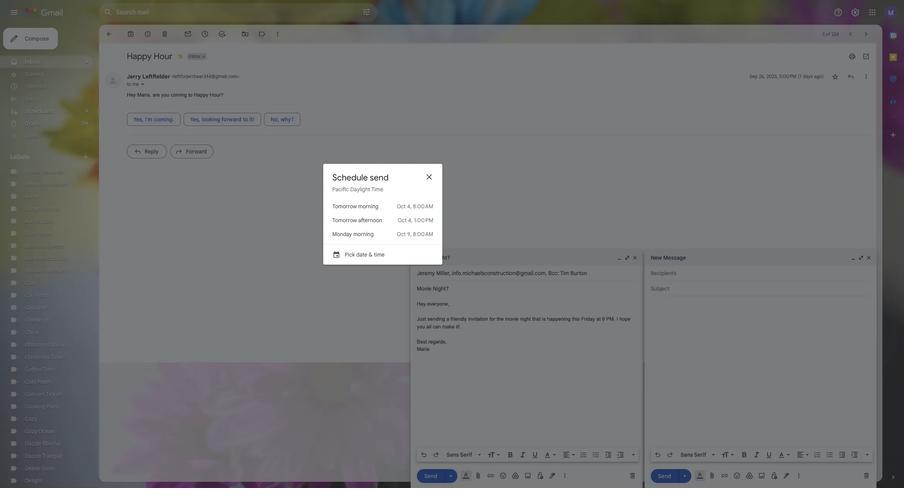 Task type: describe. For each thing, give the bounding box(es) containing it.
4 for scheduled
[[86, 108, 88, 114]]

coming
[[171, 92, 187, 98]]

bubbles
[[47, 255, 67, 262]]

china
[[25, 329, 39, 336]]

pacific
[[333, 186, 349, 193]]

sep 26, 2023, 5:00 pm (7 days ago) cell
[[750, 73, 824, 80]]

labels navigation
[[0, 25, 99, 489]]

send
[[370, 173, 389, 183]]

settings image
[[851, 8, 861, 17]]

menu item containing monday morning
[[323, 228, 443, 241]]

check-up
[[25, 317, 49, 324]]

pacific daylight time
[[333, 186, 384, 193]]

concert tickets
[[25, 391, 63, 398]]

check-
[[25, 317, 43, 324]]

aurora for aurora link
[[25, 193, 41, 200]]

concert
[[25, 391, 45, 398]]

blossom breeze
[[25, 243, 64, 250]]

christmas time! link
[[25, 354, 64, 361]]

bliss velvet
[[25, 230, 52, 237]]

blossom for blossom whisper
[[25, 267, 46, 274]]

time! for coffee time!
[[42, 366, 56, 373]]

oct for oct 9, 8:00 am
[[397, 231, 406, 238]]

action
[[25, 168, 41, 175]]

snooze image
[[201, 30, 209, 38]]

coffee time!
[[25, 366, 56, 373]]

up
[[43, 317, 49, 324]]

delete image
[[161, 30, 169, 38]]

inbox link
[[25, 58, 39, 65]]

required
[[42, 168, 64, 175]]

ago)
[[815, 74, 824, 79]]

blossom bubbles
[[25, 255, 67, 262]]

cold
[[25, 379, 36, 386]]

tomorrow afternoon
[[333, 217, 383, 224]]

aurora for aurora breeze
[[25, 205, 41, 212]]

time! for christmas time!
[[51, 354, 64, 361]]

menu item containing tomorrow morning
[[323, 200, 443, 214]]

christmas for christmas break
[[25, 342, 50, 349]]

time
[[374, 252, 385, 258]]

happy hour
[[127, 51, 173, 62]]

afternoon
[[359, 217, 383, 224]]

8:00 am for oct 9, 8:00 am
[[413, 231, 434, 238]]

compose button
[[3, 28, 58, 50]]

scheduled link
[[25, 108, 53, 115]]

hey
[[127, 92, 136, 98]]

cold poem
[[25, 379, 51, 386]]

drafts
[[25, 120, 41, 127]]

cooking
[[25, 404, 45, 411]]

schedule send
[[333, 173, 389, 183]]

Not starred checkbox
[[832, 73, 840, 80]]

menu containing tomorrow morning
[[323, 200, 443, 265]]

snoozed
[[25, 83, 46, 90]]

(7
[[798, 74, 802, 79]]

dazzle blissful
[[25, 441, 60, 448]]

concert tickets link
[[25, 391, 63, 398]]

delete soon
[[25, 466, 54, 472]]

4, for 1:00 pm
[[408, 217, 413, 224]]

more button
[[0, 130, 93, 142]]

plans
[[46, 404, 60, 411]]

cooking plans link
[[25, 404, 60, 411]]

ocean
[[38, 428, 55, 435]]

back to inbox image
[[105, 30, 113, 38]]

labels
[[10, 153, 29, 161]]

scheduled
[[25, 108, 53, 115]]

224
[[832, 31, 840, 37]]

pick date & time
[[345, 252, 385, 258]]

coffee
[[25, 366, 41, 373]]

morning for monday morning
[[354, 231, 374, 238]]

cozy for cozy link
[[25, 416, 37, 423]]

tomorrow for tomorrow morning
[[333, 203, 357, 210]]

sent
[[25, 96, 36, 103]]

tranquil
[[42, 453, 62, 460]]

attention needed
[[25, 181, 68, 188]]

blossom breeze link
[[25, 243, 64, 250]]

oct 4, 1:00 pm
[[398, 217, 434, 224]]

dazzle blissful link
[[25, 441, 60, 448]]

needed
[[48, 181, 68, 188]]

advanced search options image
[[359, 4, 375, 20]]

car
[[25, 292, 34, 299]]

time
[[372, 186, 384, 193]]

1:00 pm
[[414, 217, 434, 224]]

dazzle for dazzle blissful
[[25, 441, 41, 448]]

aurora breeze
[[25, 205, 60, 212]]

daylight
[[351, 186, 371, 193]]

schedule send heading
[[333, 173, 389, 183]]

rental
[[35, 292, 50, 299]]

&
[[369, 252, 373, 258]]

oct for oct 4, 1:00 pm
[[398, 217, 407, 224]]

2023,
[[767, 74, 779, 79]]

1 vertical spatial happy
[[194, 92, 209, 98]]

me
[[132, 81, 139, 87]]

schedule send dialog
[[323, 164, 443, 265]]

dazzle tranquil
[[25, 453, 62, 460]]

bliss
[[25, 230, 36, 237]]

4 for inbox
[[85, 59, 88, 65]]

leftforjerrbear344@gmail.com
[[174, 74, 237, 79]]

blossom for blossom breeze
[[25, 243, 46, 250]]

car rental link
[[25, 292, 50, 299]]



Task type: locate. For each thing, give the bounding box(es) containing it.
morning
[[359, 203, 379, 210], [354, 231, 374, 238]]

1 aurora from the top
[[25, 193, 41, 200]]

coffee time! link
[[25, 366, 56, 373]]

compose
[[25, 35, 49, 42]]

0 horizontal spatial inbox
[[25, 58, 39, 65]]

2 dazzle from the top
[[25, 453, 41, 460]]

aurora down aurora link
[[25, 205, 41, 212]]

velvet
[[37, 230, 52, 237]]

1 menu item from the top
[[323, 200, 443, 214]]

2 vertical spatial oct
[[397, 231, 406, 238]]

tickets
[[46, 391, 63, 398]]

search mail image
[[101, 5, 115, 19]]

2 vertical spatial aurora
[[25, 218, 41, 225]]

oct 9, 8:00 am
[[397, 231, 434, 238]]

8:00 am for oct 4, 8:00 am
[[413, 203, 434, 210]]

1 vertical spatial 8:00 am
[[413, 231, 434, 238]]

breeze up the aurora cozy link
[[43, 205, 60, 212]]

happy
[[127, 51, 152, 62], [194, 92, 209, 98]]

pick
[[345, 252, 355, 258]]

time! down break at left
[[51, 354, 64, 361]]

days
[[804, 74, 813, 79]]

morning up afternoon
[[359, 203, 379, 210]]

christmas down china
[[25, 342, 50, 349]]

older image
[[863, 30, 871, 38]]

0 vertical spatial cozy
[[42, 218, 55, 225]]

0 vertical spatial christmas
[[25, 342, 50, 349]]

3 blossom from the top
[[25, 267, 46, 274]]

action required link
[[25, 168, 64, 175]]

cascade link
[[25, 305, 46, 312]]

christmas
[[25, 342, 50, 349], [25, 354, 50, 361]]

1 vertical spatial dazzle
[[25, 453, 41, 460]]

menu item containing tomorrow afternoon
[[323, 214, 443, 228]]

blossom down bliss velvet
[[25, 243, 46, 250]]

menu item down afternoon
[[323, 228, 443, 241]]

aurora down the attention
[[25, 193, 41, 200]]

starred
[[25, 71, 43, 78]]

cozy
[[42, 218, 55, 225], [25, 416, 37, 423], [25, 428, 37, 435]]

tomorrow down pacific
[[333, 203, 357, 210]]

1 vertical spatial 4
[[86, 108, 88, 114]]

christmas for christmas time!
[[25, 354, 50, 361]]

blossom down blossom breeze link
[[25, 255, 46, 262]]

newer image
[[847, 30, 855, 38]]

morning for tomorrow morning
[[359, 203, 379, 210]]

cozy for cozy ocean
[[25, 428, 37, 435]]

2 aurora from the top
[[25, 205, 41, 212]]

0 vertical spatial 8:00 am
[[413, 203, 434, 210]]

menu
[[323, 200, 443, 265]]

None search field
[[99, 3, 378, 22]]

hour
[[154, 51, 173, 62]]

christmas break
[[25, 342, 65, 349]]

0 vertical spatial 4,
[[407, 203, 412, 210]]

aurora link
[[25, 193, 41, 200]]

4, for 8:00 am
[[407, 203, 412, 210]]

1 horizontal spatial to
[[188, 92, 193, 98]]

blossom up "calm"
[[25, 267, 46, 274]]

oct for oct 4, 8:00 am
[[397, 203, 406, 210]]

delete
[[25, 466, 41, 472]]

happy up jerry
[[127, 51, 152, 62]]

0 vertical spatial aurora
[[25, 193, 41, 200]]

main menu image
[[9, 8, 19, 17]]

breeze for aurora breeze
[[43, 205, 60, 212]]

0 vertical spatial happy
[[127, 51, 152, 62]]

1 horizontal spatial inbox
[[189, 53, 200, 59]]

8:00 am up 1:00 pm
[[413, 203, 434, 210]]

maria,
[[137, 92, 151, 98]]

2 tomorrow from the top
[[333, 217, 357, 224]]

inbox for 'inbox' button
[[189, 53, 200, 59]]

delete soon link
[[25, 466, 54, 472]]

2 8:00 am from the top
[[413, 231, 434, 238]]

inbox button
[[187, 53, 201, 60]]

dazzle down cozy ocean link
[[25, 441, 41, 448]]

aurora cozy
[[25, 218, 55, 225]]

1 dazzle from the top
[[25, 441, 41, 448]]

soon
[[42, 466, 54, 472]]

jerry
[[127, 73, 141, 80]]

starred link
[[25, 71, 43, 78]]

morning down tomorrow afternoon
[[354, 231, 374, 238]]

cozy ocean
[[25, 428, 55, 435]]

labels heading
[[10, 153, 82, 161]]

1 vertical spatial oct
[[398, 217, 407, 224]]

break
[[51, 342, 65, 349]]

1 8:00 am from the top
[[413, 203, 434, 210]]

to left me at the left top of the page
[[127, 81, 131, 87]]

0 vertical spatial oct
[[397, 203, 406, 210]]

dazzle up 'delete'
[[25, 453, 41, 460]]

2 menu item from the top
[[323, 214, 443, 228]]

1 vertical spatial aurora
[[25, 205, 41, 212]]

to right coming
[[188, 92, 193, 98]]

cozy down cooking
[[25, 416, 37, 423]]

tab list
[[883, 25, 905, 461]]

1 blossom from the top
[[25, 243, 46, 250]]

inbox
[[189, 53, 200, 59], [25, 58, 39, 65]]

jerry leftfielder cell
[[127, 73, 240, 80]]

1 vertical spatial breeze
[[47, 243, 64, 250]]

0 vertical spatial 4
[[85, 59, 88, 65]]

3 of 224
[[823, 31, 840, 37]]

hour?
[[210, 92, 224, 98]]

inbox for the inbox link on the left
[[25, 58, 39, 65]]

<
[[171, 74, 174, 79]]

2 christmas from the top
[[25, 354, 50, 361]]

1 vertical spatial to
[[188, 92, 193, 98]]

3 menu item from the top
[[323, 228, 443, 241]]

attention
[[25, 181, 47, 188]]

blossom for blossom bubbles
[[25, 255, 46, 262]]

christmas up coffee time! on the left of the page
[[25, 354, 50, 361]]

aurora for aurora cozy
[[25, 218, 41, 225]]

aurora
[[25, 193, 41, 200], [25, 205, 41, 212], [25, 218, 41, 225]]

attention needed link
[[25, 181, 68, 188]]

blissful
[[43, 441, 60, 448]]

inbox inside button
[[189, 53, 200, 59]]

christmas time!
[[25, 354, 64, 361]]

action required
[[25, 168, 64, 175]]

cozy up velvet
[[42, 218, 55, 225]]

cold poem link
[[25, 379, 51, 386]]

schedule
[[333, 173, 368, 183]]

oct left 9,
[[397, 231, 406, 238]]

0 vertical spatial dazzle
[[25, 441, 41, 448]]

4,
[[407, 203, 412, 210], [408, 217, 413, 224]]

oct up oct 4, 1:00 pm
[[397, 203, 406, 210]]

more
[[25, 133, 37, 140]]

leftfielder
[[142, 73, 170, 80]]

1 vertical spatial time!
[[42, 366, 56, 373]]

report spam image
[[144, 30, 152, 38]]

breeze for blossom breeze
[[47, 243, 64, 250]]

poem
[[37, 379, 51, 386]]

oct 4, 8:00 am
[[397, 203, 434, 210]]

inbox up starred link
[[25, 58, 39, 65]]

0 vertical spatial morning
[[359, 203, 379, 210]]

add to tasks image
[[218, 30, 226, 38]]

4, left 1:00 pm
[[408, 217, 413, 224]]

delight
[[25, 478, 42, 485]]

whisper
[[47, 267, 67, 274]]

calm link
[[25, 280, 37, 287]]

2 blossom from the top
[[25, 255, 46, 262]]

jerry leftfielder < leftforjerrbear344@gmail.com >
[[127, 73, 240, 80]]

dazzle tranquil link
[[25, 453, 62, 460]]

4, up oct 4, 1:00 pm
[[407, 203, 412, 210]]

inbox inside labels navigation
[[25, 58, 39, 65]]

happy left "hour?"
[[194, 92, 209, 98]]

2 vertical spatial blossom
[[25, 267, 46, 274]]

car rental
[[25, 292, 50, 299]]

menu item down time
[[323, 200, 443, 214]]

breeze up the "bubbles"
[[47, 243, 64, 250]]

important according to google magic. switch
[[176, 53, 184, 60]]

menu item up 9,
[[323, 214, 443, 228]]

time! up poem on the left of page
[[42, 366, 56, 373]]

aurora cozy link
[[25, 218, 55, 225]]

china link
[[25, 329, 39, 336]]

1 vertical spatial christmas
[[25, 354, 50, 361]]

date
[[357, 252, 368, 258]]

oct down oct 4, 8:00 am
[[398, 217, 407, 224]]

oct
[[397, 203, 406, 210], [398, 217, 407, 224], [397, 231, 406, 238]]

0 horizontal spatial to
[[127, 81, 131, 87]]

blossom whisper link
[[25, 267, 67, 274]]

bliss velvet link
[[25, 230, 52, 237]]

1 vertical spatial 4,
[[408, 217, 413, 224]]

dazzle for dazzle tranquil
[[25, 453, 41, 460]]

0 vertical spatial time!
[[51, 354, 64, 361]]

0 vertical spatial tomorrow
[[333, 203, 357, 210]]

0 vertical spatial blossom
[[25, 243, 46, 250]]

0 horizontal spatial happy
[[127, 51, 152, 62]]

of
[[827, 31, 831, 37]]

1 vertical spatial cozy
[[25, 416, 37, 423]]

2 vertical spatial cozy
[[25, 428, 37, 435]]

9,
[[407, 231, 412, 238]]

3 aurora from the top
[[25, 218, 41, 225]]

calm
[[25, 280, 37, 287]]

tomorrow for tomorrow afternoon
[[333, 217, 357, 224]]

tomorrow up monday
[[333, 217, 357, 224]]

menu item
[[323, 200, 443, 214], [323, 214, 443, 228], [323, 228, 443, 241]]

drafts link
[[25, 120, 41, 127]]

archive image
[[127, 30, 135, 38]]

1 vertical spatial blossom
[[25, 255, 46, 262]]

1 tomorrow from the top
[[333, 203, 357, 210]]

tomorrow morning
[[333, 203, 379, 210]]

8:00 am right 9,
[[413, 231, 434, 238]]

inbox right 'important according to google magic.' switch on the left
[[189, 53, 200, 59]]

1 christmas from the top
[[25, 342, 50, 349]]

cozy down cozy link
[[25, 428, 37, 435]]

354
[[80, 121, 88, 127]]

to me
[[127, 81, 139, 87]]

monday morning
[[333, 231, 374, 238]]

sep 26, 2023, 5:00 pm (7 days ago)
[[750, 74, 824, 79]]

0 vertical spatial to
[[127, 81, 131, 87]]

0 vertical spatial breeze
[[43, 205, 60, 212]]

1 horizontal spatial happy
[[194, 92, 209, 98]]

1 vertical spatial tomorrow
[[333, 217, 357, 224]]

1 vertical spatial morning
[[354, 231, 374, 238]]

aurora up the bliss
[[25, 218, 41, 225]]

26,
[[759, 74, 766, 79]]



Task type: vqa. For each thing, say whether or not it's contained in the screenshot.
SEP
yes



